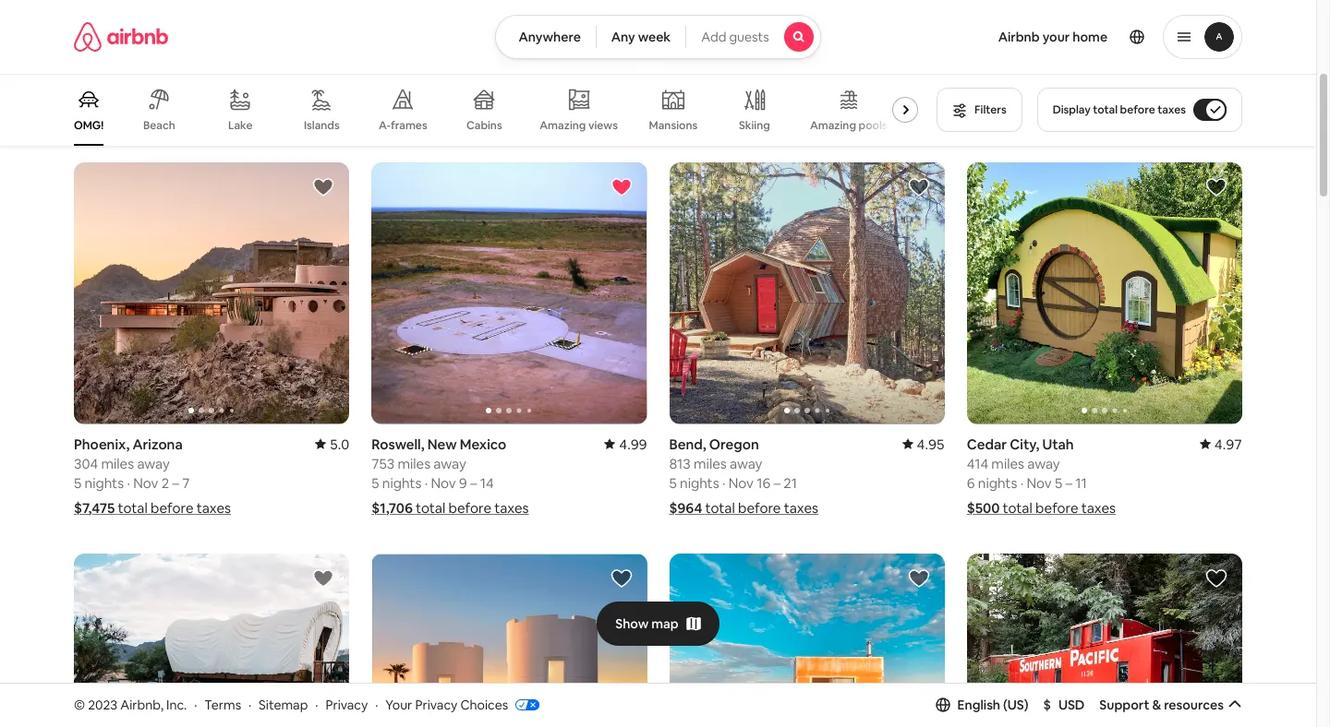 Task type: vqa. For each thing, say whether or not it's contained in the screenshot.
the keyboard shortcuts button at bottom
no



Task type: describe. For each thing, give the bounding box(es) containing it.
away inside joshua tree, california 111 miles away 5 nights · nov 15 – 20 $32,500 total before taxes
[[1023, 64, 1056, 82]]

nights inside bend, oregon 813 miles away 5 nights · nov 16 – 21 $964 total before taxes
[[680, 474, 719, 492]]

resources
[[1164, 697, 1224, 714]]

any
[[611, 29, 635, 45]]

miles inside bend, oregon 813 miles away 5 nights · nov 16 – 21 $964 total before taxes
[[694, 455, 727, 473]]

11
[[1076, 474, 1087, 492]]

nights inside cedar city, utah 414 miles away 6 nights · nov 5 – 11 $500 total before taxes
[[978, 474, 1017, 492]]

portugal
[[771, 45, 827, 62]]

total inside the phoenix, arizona 304 miles away 5 nights · nov 2 – 7 $7,475 total before taxes
[[118, 499, 148, 517]]

nights inside the roswell, new mexico 753 miles away 5 nights · nov 9 – 14 $1,706 total before taxes
[[382, 474, 422, 492]]

· inside joshua tree, california 111 miles away 5 nights · nov 15 – 20 $32,500 total before taxes
[[1020, 83, 1023, 101]]

before inside cedar city, utah 414 miles away 6 nights · nov 5 – 11 $500 total before taxes
[[1036, 499, 1078, 517]]

feb 23 – 28
[[431, 83, 502, 101]]

airbnb
[[998, 29, 1040, 45]]

group containing amazing views
[[74, 74, 926, 146]]

miles up feb
[[409, 64, 442, 82]]

ponta
[[669, 45, 707, 62]]

· right inc.
[[194, 697, 197, 714]]

a-
[[379, 118, 391, 133]]

support & resources
[[1100, 697, 1224, 714]]

23
[[457, 83, 473, 101]]

5 down 5,079
[[372, 83, 379, 101]]

5 nights for $1,066
[[74, 83, 124, 101]]

amazing for amazing views
[[540, 118, 586, 133]]

5 inside the roswell, new mexico 753 miles away 5 nights · nov 9 – 14 $1,706 total before taxes
[[372, 474, 379, 492]]

filters
[[975, 103, 1007, 117]]

usd
[[1059, 697, 1085, 714]]

joshua
[[967, 45, 1014, 62]]

total inside button
[[1093, 103, 1118, 117]]

©
[[74, 697, 85, 714]]

· inside the roswell, new mexico 753 miles away 5 nights · nov 9 – 14 $1,706 total before taxes
[[425, 474, 428, 492]]

9
[[459, 474, 467, 492]]

nov for 111 miles away
[[1026, 83, 1051, 101]]

total inside cedar city, utah 414 miles away 6 nights · nov 5 – 11 $500 total before taxes
[[1003, 499, 1033, 517]]

miles inside stege, denmark 5,682 miles away
[[112, 64, 145, 82]]

5.0 out of 5 average rating image
[[1208, 45, 1242, 62]]

$1,066
[[74, 108, 116, 126]]

map
[[651, 616, 679, 632]]

sitemap
[[259, 697, 308, 714]]

$500
[[967, 499, 1000, 517]]

frames
[[391, 118, 427, 133]]

2
[[161, 474, 169, 492]]

any week button
[[596, 15, 687, 59]]

beach
[[143, 118, 175, 133]]

stege,
[[74, 45, 116, 62]]

5,079
[[372, 64, 406, 82]]

away inside stege, denmark 5,682 miles away
[[148, 64, 180, 82]]

jan
[[133, 83, 156, 101]]

– inside the roswell, new mexico 753 miles away 5 nights · nov 9 – 14 $1,706 total before taxes
[[470, 474, 477, 492]]

week
[[638, 29, 671, 45]]

terms · sitemap · privacy ·
[[204, 697, 378, 714]]

before down jan 21 – 26
[[152, 108, 195, 126]]

nights down 5,079
[[382, 83, 422, 101]]

4.94
[[619, 45, 647, 62]]

· left privacy link at left bottom
[[315, 697, 318, 714]]

5 down 5,682
[[74, 83, 82, 101]]

$1,066 total before taxes
[[74, 108, 232, 126]]

0 vertical spatial 21
[[159, 83, 172, 101]]

(us)
[[1003, 697, 1029, 714]]

utah
[[1042, 436, 1074, 453]]

miles inside ponta delgada, portugal 4,948 miles away
[[707, 64, 740, 82]]

cedar
[[967, 436, 1007, 453]]

15
[[1054, 83, 1068, 101]]

add to wishlist: cupertino, california image
[[1205, 568, 1228, 590]]

total down may
[[711, 108, 741, 126]]

4.99 out of 5 average rating image
[[604, 436, 647, 453]]

show map button
[[597, 602, 719, 646]]

$964
[[669, 499, 702, 517]]

display total before taxes
[[1053, 103, 1186, 117]]

4.99
[[619, 436, 647, 453]]

$
[[1043, 697, 1051, 714]]

1 privacy from the left
[[326, 697, 368, 714]]

before inside the phoenix, arizona 304 miles away 5 nights · nov 2 – 7 $7,475 total before taxes
[[151, 499, 194, 517]]

airbnb your home link
[[987, 18, 1119, 56]]

english
[[957, 697, 1000, 714]]

display total before taxes button
[[1037, 88, 1242, 132]]

ponta delgada, portugal 4,948 miles away
[[669, 45, 827, 82]]

lake
[[228, 118, 253, 133]]

filters button
[[937, 88, 1022, 132]]

4.97
[[1215, 436, 1242, 453]]

show map
[[615, 616, 679, 632]]

$7,475
[[74, 499, 115, 517]]

may
[[729, 83, 755, 101]]

amazing for amazing pools
[[810, 118, 856, 133]]

before inside the roswell, new mexico 753 miles away 5 nights · nov 9 – 14 $1,706 total before taxes
[[448, 499, 491, 517]]

$1,178 total before taxes
[[372, 108, 526, 126]]

2023
[[88, 697, 117, 714]]

nights down "4,948"
[[680, 83, 719, 101]]

26
[[185, 83, 201, 101]]

away inside ponta delgada, portugal 4,948 miles away
[[743, 64, 776, 82]]

english (us)
[[957, 697, 1029, 714]]

5.0 for joshua tree, california 111 miles away 5 nights · nov 15 – 20 $32,500 total before taxes
[[1223, 45, 1242, 62]]

remove from wishlist: roswell, new mexico image
[[610, 177, 632, 199]]

miles inside the phoenix, arizona 304 miles away 5 nights · nov 2 – 7 $7,475 total before taxes
[[101, 455, 134, 473]]

5 inside joshua tree, california 111 miles away 5 nights · nov 15 – 20 $32,500 total before taxes
[[967, 83, 975, 101]]

nov for 753 miles away
[[431, 474, 456, 492]]

new
[[427, 436, 457, 453]]

– left 17
[[774, 83, 781, 101]]

anywhere button
[[496, 15, 597, 59]]

stege, denmark 5,682 miles away
[[74, 45, 180, 82]]

airbnb,
[[120, 697, 163, 714]]

5,079 miles away
[[372, 64, 477, 82]]

add guests button
[[686, 15, 821, 59]]

miles inside cedar city, utah 414 miles away 6 nights · nov 5 – 11 $500 total before taxes
[[992, 455, 1024, 473]]

bend, oregon 813 miles away 5 nights · nov 16 – 21 $964 total before taxes
[[669, 436, 818, 517]]

add to wishlist: joshua tree, california image
[[610, 568, 632, 590]]

nights inside the phoenix, arizona 304 miles away 5 nights · nov 2 – 7 $7,475 total before taxes
[[85, 474, 124, 492]]

roswell, new mexico 753 miles away 5 nights · nov 9 – 14 $1,706 total before taxes
[[372, 436, 529, 517]]

taxes inside joshua tree, california 111 miles away 5 nights · nov 15 – 20 $32,500 total before taxes
[[1101, 108, 1135, 126]]

$1,178
[[372, 108, 410, 126]]



Task type: locate. For each thing, give the bounding box(es) containing it.
17
[[784, 83, 797, 101]]

none search field containing anywhere
[[496, 15, 821, 59]]

miles down joshua
[[987, 64, 1020, 82]]

cedar city, utah 414 miles away 6 nights · nov 5 – 11 $500 total before taxes
[[967, 436, 1116, 517]]

nights down 304
[[85, 474, 124, 492]]

4,948
[[669, 64, 704, 82]]

before down 9
[[448, 499, 491, 517]]

mansions
[[649, 118, 698, 133]]

© 2023 airbnb, inc. ·
[[74, 697, 197, 714]]

mexico
[[460, 436, 506, 453]]

$1,706
[[372, 499, 413, 517]]

5 nights down 5,079
[[372, 83, 422, 101]]

arizona
[[133, 436, 183, 453]]

miles down roswell, on the bottom of page
[[398, 455, 431, 473]]

1 horizontal spatial 5 nights
[[372, 83, 422, 101]]

· inside the phoenix, arizona 304 miles away 5 nights · nov 2 – 7 $7,475 total before taxes
[[127, 474, 130, 492]]

nights down 5,682
[[85, 83, 124, 101]]

privacy right your
[[415, 697, 458, 714]]

nights down 813
[[680, 474, 719, 492]]

nov inside cedar city, utah 414 miles away 6 nights · nov 5 – 11 $500 total before taxes
[[1027, 474, 1052, 492]]

414
[[967, 455, 988, 473]]

before
[[1120, 103, 1155, 117], [152, 108, 195, 126], [446, 108, 489, 126], [744, 108, 787, 126], [1055, 108, 1098, 126], [151, 499, 194, 517], [448, 499, 491, 517], [738, 499, 781, 517], [1036, 499, 1078, 517]]

– inside bend, oregon 813 miles away 5 nights · nov 16 – 21 $964 total before taxes
[[774, 474, 781, 492]]

miles down delgada,
[[707, 64, 740, 82]]

taxes inside the phoenix, arizona 304 miles away 5 nights · nov 2 – 7 $7,475 total before taxes
[[197, 499, 231, 517]]

any week
[[611, 29, 671, 45]]

1 5 nights from the left
[[74, 83, 124, 101]]

1 horizontal spatial privacy
[[415, 697, 458, 714]]

5 down the 111
[[967, 83, 975, 101]]

· left 16
[[722, 474, 725, 492]]

guests
[[729, 29, 769, 45]]

nov inside bend, oregon 813 miles away 5 nights · nov 16 – 21 $964 total before taxes
[[729, 474, 754, 492]]

4.95
[[917, 436, 945, 453]]

nov
[[1026, 83, 1051, 101], [133, 474, 158, 492], [431, 474, 456, 492], [729, 474, 754, 492], [1027, 474, 1052, 492]]

total right $964
[[705, 499, 735, 517]]

add to wishlist: sandy valley, nevada image
[[312, 568, 335, 590]]

profile element
[[843, 0, 1242, 74]]

add to wishlist: phoenix, arizona image
[[312, 177, 335, 199]]

– right 15
[[1071, 83, 1078, 101]]

– right 23
[[476, 83, 483, 101]]

total down 20
[[1093, 103, 1118, 117]]

sitemap link
[[259, 697, 308, 714]]

4.94 out of 5 average rating image
[[604, 45, 647, 62]]

tree,
[[1016, 45, 1049, 62]]

nov inside joshua tree, california 111 miles away 5 nights · nov 15 – 20 $32,500 total before taxes
[[1026, 83, 1051, 101]]

away up may 12 – 17 at the right top of page
[[743, 64, 776, 82]]

5 inside cedar city, utah 414 miles away 6 nights · nov 5 – 11 $500 total before taxes
[[1055, 474, 1063, 492]]

5 down 304
[[74, 474, 82, 492]]

taxes inside the roswell, new mexico 753 miles away 5 nights · nov 9 – 14 $1,706 total before taxes
[[494, 499, 529, 517]]

$32,500
[[967, 108, 1019, 126]]

– right 16
[[774, 474, 781, 492]]

terms
[[204, 697, 241, 714]]

before down the 12
[[744, 108, 787, 126]]

your
[[1043, 29, 1070, 45]]

– left 7
[[172, 474, 179, 492]]

– left the 11
[[1066, 474, 1072, 492]]

before down the 11
[[1036, 499, 1078, 517]]

total down jan
[[119, 108, 149, 126]]

5 nights down 5,682
[[74, 83, 124, 101]]

total inside joshua tree, california 111 miles away 5 nights · nov 15 – 20 $32,500 total before taxes
[[1022, 108, 1052, 126]]

away inside the phoenix, arizona 304 miles away 5 nights · nov 2 – 7 $7,475 total before taxes
[[137, 455, 170, 473]]

jan 21 – 26
[[133, 83, 201, 101]]

2 5 nights from the left
[[372, 83, 422, 101]]

5 inside the phoenix, arizona 304 miles away 5 nights · nov 2 – 7 $7,475 total before taxes
[[74, 474, 82, 492]]

5 down 813
[[669, 474, 677, 492]]

show
[[615, 616, 649, 632]]

– inside joshua tree, california 111 miles away 5 nights · nov 15 – 20 $32,500 total before taxes
[[1071, 83, 1078, 101]]

21 right jan
[[159, 83, 172, 101]]

3 5 nights from the left
[[669, 83, 719, 101]]

2 privacy from the left
[[415, 697, 458, 714]]

add to wishlist: page, arizona image
[[908, 568, 930, 590]]

taxes inside cedar city, utah 414 miles away 6 nights · nov 5 – 11 $500 total before taxes
[[1081, 499, 1116, 517]]

5.0 for phoenix, arizona 304 miles away 5 nights · nov 2 – 7 $7,475 total before taxes
[[330, 436, 349, 453]]

5 inside bend, oregon 813 miles away 5 nights · nov 16 – 21 $964 total before taxes
[[669, 474, 677, 492]]

airbnb your home
[[998, 29, 1108, 45]]

miles down phoenix,
[[101, 455, 134, 473]]

total left display
[[1022, 108, 1052, 126]]

miles inside the roswell, new mexico 753 miles away 5 nights · nov 9 – 14 $1,706 total before taxes
[[398, 455, 431, 473]]

$ usd
[[1043, 697, 1085, 714]]

group
[[74, 74, 926, 146], [74, 163, 349, 425], [372, 163, 923, 425], [669, 163, 945, 425], [967, 163, 1242, 425], [74, 554, 349, 728], [372, 554, 647, 728], [669, 554, 945, 728], [967, 554, 1242, 728]]

total inside the roswell, new mexico 753 miles away 5 nights · nov 9 – 14 $1,706 total before taxes
[[416, 499, 445, 517]]

amazing left views
[[540, 118, 586, 133]]

roswell,
[[372, 436, 424, 453]]

28
[[486, 83, 502, 101]]

oregon
[[709, 436, 759, 453]]

nov left 15
[[1026, 83, 1051, 101]]

1 horizontal spatial amazing
[[810, 118, 856, 133]]

home
[[1073, 29, 1108, 45]]

before inside bend, oregon 813 miles away 5 nights · nov 16 – 21 $964 total before taxes
[[738, 499, 781, 517]]

before right display
[[1120, 103, 1155, 117]]

· inside cedar city, utah 414 miles away 6 nights · nov 5 – 11 $500 total before taxes
[[1020, 474, 1024, 492]]

may 12 – 17
[[729, 83, 797, 101]]

miles up jan
[[112, 64, 145, 82]]

joshua tree, california 111 miles away 5 nights · nov 15 – 20 $32,500 total before taxes
[[967, 45, 1135, 126]]

away inside the roswell, new mexico 753 miles away 5 nights · nov 9 – 14 $1,706 total before taxes
[[434, 455, 466, 473]]

1 horizontal spatial 5.0
[[1223, 45, 1242, 62]]

support
[[1100, 697, 1150, 714]]

your
[[385, 697, 412, 714]]

5.0 out of 5 average rating image
[[315, 436, 349, 453]]

$1,162
[[669, 108, 708, 126]]

1 vertical spatial 5.0
[[330, 436, 349, 453]]

– right 9
[[470, 474, 477, 492]]

· inside bend, oregon 813 miles away 5 nights · nov 16 – 21 $964 total before taxes
[[722, 474, 725, 492]]

inc.
[[166, 697, 187, 714]]

nov for 414 miles away
[[1027, 474, 1052, 492]]

5.0
[[1223, 45, 1242, 62], [330, 436, 349, 453]]

5 left the 11
[[1055, 474, 1063, 492]]

5 down '753'
[[372, 474, 379, 492]]

6
[[967, 474, 975, 492]]

– inside the phoenix, arizona 304 miles away 5 nights · nov 2 – 7 $7,475 total before taxes
[[172, 474, 179, 492]]

amazing pools
[[810, 118, 887, 133]]

anywhere
[[519, 29, 581, 45]]

denmark
[[119, 45, 179, 62]]

privacy left your
[[326, 697, 368, 714]]

0 horizontal spatial 5 nights
[[74, 83, 124, 101]]

· left 2
[[127, 474, 130, 492]]

nights up filters
[[978, 83, 1017, 101]]

taxes inside bend, oregon 813 miles away 5 nights · nov 16 – 21 $964 total before taxes
[[784, 499, 818, 517]]

nov left 9
[[431, 474, 456, 492]]

before inside display total before taxes button
[[1120, 103, 1155, 117]]

5 nights for $1,178
[[372, 83, 422, 101]]

away down utah
[[1027, 455, 1060, 473]]

14
[[480, 474, 494, 492]]

21 inside bend, oregon 813 miles away 5 nights · nov 16 – 21 $964 total before taxes
[[784, 474, 797, 492]]

None search field
[[496, 15, 821, 59]]

support & resources button
[[1100, 697, 1242, 714]]

nov left 2
[[133, 474, 158, 492]]

away down new
[[434, 455, 466, 473]]

nov inside the phoenix, arizona 304 miles away 5 nights · nov 2 – 7 $7,475 total before taxes
[[133, 474, 158, 492]]

· left your
[[375, 697, 378, 714]]

total down feb
[[413, 108, 443, 126]]

away down oregon on the right bottom
[[730, 455, 762, 473]]

delgada,
[[710, 45, 768, 62]]

0 horizontal spatial privacy
[[326, 697, 368, 714]]

– inside cedar city, utah 414 miles away 6 nights · nov 5 – 11 $500 total before taxes
[[1066, 474, 1072, 492]]

your privacy choices link
[[385, 697, 540, 715]]

before down 16
[[738, 499, 781, 517]]

bend,
[[669, 436, 706, 453]]

5 nights down "4,948"
[[669, 83, 719, 101]]

1 horizontal spatial 21
[[784, 474, 797, 492]]

away up 23
[[445, 64, 477, 82]]

before down feb 23 – 28
[[446, 108, 489, 126]]

5
[[74, 83, 82, 101], [372, 83, 379, 101], [669, 83, 677, 101], [967, 83, 975, 101], [74, 474, 82, 492], [372, 474, 379, 492], [669, 474, 677, 492], [1055, 474, 1063, 492]]

5 nights
[[74, 83, 124, 101], [372, 83, 422, 101], [669, 83, 719, 101]]

add
[[701, 29, 726, 45]]

english (us) button
[[935, 697, 1029, 714]]

away down arizona
[[137, 455, 170, 473]]

· left 15
[[1020, 83, 1023, 101]]

privacy
[[326, 697, 368, 714], [415, 697, 458, 714]]

2 horizontal spatial 5 nights
[[669, 83, 719, 101]]

privacy link
[[326, 697, 368, 714]]

choices
[[460, 697, 508, 714]]

nights right 6
[[978, 474, 1017, 492]]

add to wishlist: bend, oregon image
[[908, 177, 930, 199]]

california
[[1052, 45, 1115, 62]]

away inside bend, oregon 813 miles away 5 nights · nov 16 – 21 $964 total before taxes
[[730, 455, 762, 473]]

miles inside joshua tree, california 111 miles away 5 nights · nov 15 – 20 $32,500 total before taxes
[[987, 64, 1020, 82]]

total right the $7,475
[[118, 499, 148, 517]]

before inside joshua tree, california 111 miles away 5 nights · nov 15 – 20 $32,500 total before taxes
[[1055, 108, 1098, 126]]

total right $500
[[1003, 499, 1033, 517]]

· right 'terms' link
[[248, 697, 251, 714]]

5 down "4,948"
[[669, 83, 677, 101]]

a-frames
[[379, 118, 427, 133]]

0 horizontal spatial amazing
[[540, 118, 586, 133]]

privacy inside your privacy choices link
[[415, 697, 458, 714]]

20
[[1081, 83, 1097, 101]]

5 nights for $1,162
[[669, 83, 719, 101]]

nov left 16
[[729, 474, 754, 492]]

813
[[669, 455, 691, 473]]

total right the $1,706
[[416, 499, 445, 517]]

omg!
[[74, 118, 104, 133]]

miles down city,
[[992, 455, 1024, 473]]

city,
[[1010, 436, 1039, 453]]

islands
[[304, 118, 340, 133]]

taxes inside button
[[1158, 103, 1186, 117]]

away up jan 21 – 26
[[148, 64, 180, 82]]

21 right 16
[[784, 474, 797, 492]]

before down 2
[[151, 499, 194, 517]]

taxes
[[1158, 103, 1186, 117], [198, 108, 232, 126], [492, 108, 526, 126], [790, 108, 824, 126], [1101, 108, 1135, 126], [197, 499, 231, 517], [494, 499, 529, 517], [784, 499, 818, 517], [1081, 499, 1116, 517]]

pools
[[859, 118, 887, 133]]

phoenix,
[[74, 436, 130, 453]]

total inside bend, oregon 813 miles away 5 nights · nov 16 – 21 $964 total before taxes
[[705, 499, 735, 517]]

before down 20
[[1055, 108, 1098, 126]]

&
[[1152, 697, 1161, 714]]

nights up the $1,706
[[382, 474, 422, 492]]

753
[[372, 455, 395, 473]]

0 vertical spatial 5.0
[[1223, 45, 1242, 62]]

miles down bend,
[[694, 455, 727, 473]]

nights inside joshua tree, california 111 miles away 5 nights · nov 15 – 20 $32,500 total before taxes
[[978, 83, 1017, 101]]

amazing left pools
[[810, 118, 856, 133]]

4.95 out of 5 average rating image
[[902, 436, 945, 453]]

nov inside the roswell, new mexico 753 miles away 5 nights · nov 9 – 14 $1,706 total before taxes
[[431, 474, 456, 492]]

nights
[[85, 83, 124, 101], [382, 83, 422, 101], [680, 83, 719, 101], [978, 83, 1017, 101], [85, 474, 124, 492], [382, 474, 422, 492], [680, 474, 719, 492], [978, 474, 1017, 492]]

views
[[588, 118, 618, 133]]

· down city,
[[1020, 474, 1024, 492]]

4.97 out of 5 average rating image
[[1200, 436, 1242, 453]]

0 horizontal spatial 21
[[159, 83, 172, 101]]

away inside cedar city, utah 414 miles away 6 nights · nov 5 – 11 $500 total before taxes
[[1027, 455, 1060, 473]]

1 vertical spatial 21
[[784, 474, 797, 492]]

nov down city,
[[1027, 474, 1052, 492]]

·
[[1020, 83, 1023, 101], [127, 474, 130, 492], [425, 474, 428, 492], [722, 474, 725, 492], [1020, 474, 1024, 492], [194, 697, 197, 714], [248, 697, 251, 714], [315, 697, 318, 714], [375, 697, 378, 714]]

add guests
[[701, 29, 769, 45]]

$1,162 total before taxes
[[669, 108, 824, 126]]

5,682
[[74, 64, 109, 82]]

· left 9
[[425, 474, 428, 492]]

– left 26
[[175, 83, 182, 101]]

add to wishlist: cedar city, utah image
[[1205, 177, 1228, 199]]

away down tree,
[[1023, 64, 1056, 82]]

cabins
[[466, 118, 502, 133]]

0 horizontal spatial 5.0
[[330, 436, 349, 453]]



